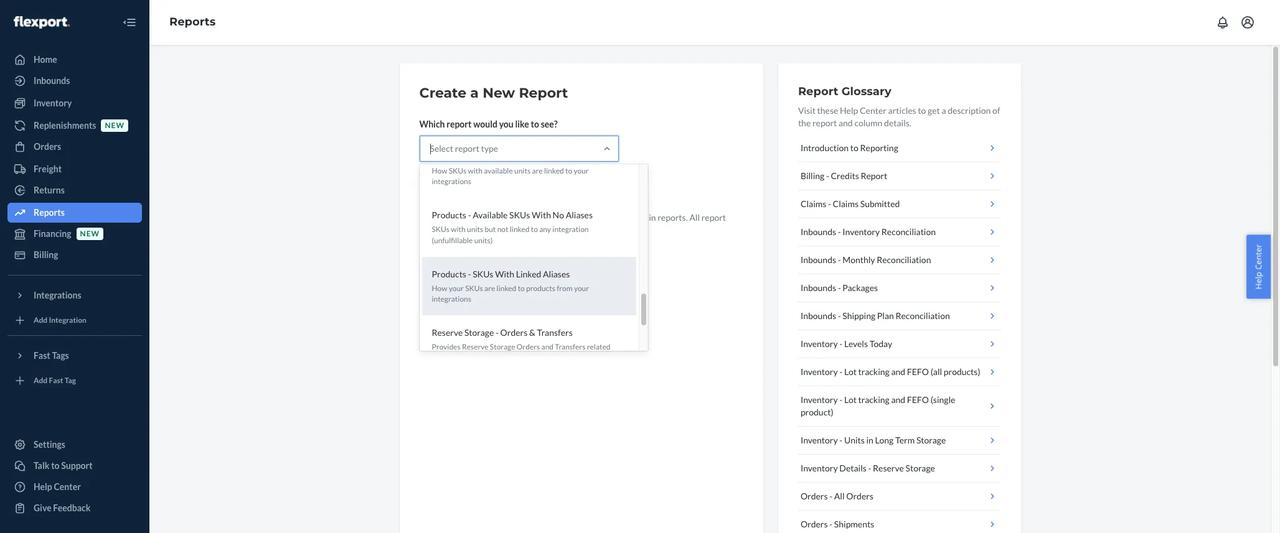 Task type: describe. For each thing, give the bounding box(es) containing it.
take
[[445, 212, 461, 223]]

not
[[497, 225, 508, 234]]

create report button
[[419, 177, 495, 202]]

freight
[[34, 164, 62, 174]]

monthly
[[843, 255, 875, 265]]

inventory for inventory - lot tracking and fefo (all products)
[[801, 367, 838, 377]]

inventory up monthly
[[843, 227, 880, 237]]

but
[[485, 225, 496, 234]]

1 vertical spatial fast
[[49, 376, 63, 386]]

lot for inventory - lot tracking and fefo (all products)
[[844, 367, 857, 377]]

1 claims from the left
[[801, 199, 827, 209]]

storage inside button
[[917, 435, 946, 446]]

time
[[521, 225, 540, 235]]

0 vertical spatial a
[[470, 85, 479, 102]]

close navigation image
[[122, 15, 137, 30]]

2
[[484, 212, 489, 223]]

help center link
[[7, 478, 142, 498]]

orders link
[[7, 137, 142, 157]]

linked inside products - available skus with no aliases skus with units but not linked to any integration (unfulfillable units)
[[510, 225, 530, 234]]

talk
[[34, 461, 49, 471]]

universal
[[483, 225, 520, 235]]

products for products - available skus with no aliases
[[432, 210, 466, 221]]

open notifications image
[[1216, 15, 1231, 30]]

articles
[[888, 105, 916, 116]]

inbounds - packages
[[801, 283, 878, 293]]

(single
[[931, 395, 956, 405]]

financing
[[34, 229, 71, 239]]

packages
[[843, 283, 878, 293]]

with inside products - available skus with no aliases skus with units but not linked to any integration (unfulfillable units)
[[532, 210, 551, 221]]

would
[[473, 119, 498, 130]]

(unfulfillable
[[432, 236, 473, 245]]

information inside reserve storage - orders & transfers provides reserve storage orders and transfers related information
[[432, 353, 471, 362]]

inbounds for inbounds - inventory reconciliation
[[801, 227, 836, 237]]

feedback
[[53, 503, 91, 514]]

- for orders - all orders
[[830, 491, 833, 502]]

lot for inventory - lot tracking and fefo (single product)
[[844, 395, 857, 405]]

credits
[[831, 171, 859, 181]]

select
[[430, 143, 453, 154]]

- for products - available skus with no aliases skus with units but not linked to any integration (unfulfillable units)
[[468, 210, 471, 221]]

your right the 'from'
[[574, 284, 589, 293]]

with inside the 'how skus with available units are linked to your integrations'
[[468, 166, 483, 176]]

inventory link
[[7, 93, 142, 113]]

report inside visit these help center articles to get a description of the report and column details.
[[813, 118, 837, 128]]

0 horizontal spatial reports link
[[7, 203, 142, 223]]

report for create a new report
[[519, 85, 568, 102]]

details.
[[884, 118, 912, 128]]

levels
[[844, 339, 868, 349]]

units)
[[474, 236, 493, 245]]

products - skus with linked aliases how your skus are linked to products from your integrations
[[432, 269, 589, 304]]

with inside products - available skus with no aliases skus with units but not linked to any integration (unfulfillable units)
[[451, 225, 466, 234]]

- for orders - shipments
[[830, 519, 833, 530]]

new for replenishments
[[105, 121, 125, 130]]

inventory for inventory details - reserve storage
[[801, 463, 838, 474]]

orders up orders - shipments
[[801, 491, 828, 502]]

integrations inside products - skus with linked aliases how your skus are linked to products from your integrations
[[432, 294, 471, 304]]

orders left '&'
[[500, 328, 528, 338]]

center inside button
[[1253, 244, 1264, 270]]

inventory - units in long term storage button
[[798, 427, 1001, 455]]

tags
[[52, 351, 69, 361]]

all inside it may take up to 2 hours for new information to be reflected in reports. all report time fields are in universal time (utc).
[[690, 212, 700, 223]]

today
[[870, 339, 893, 349]]

provides
[[432, 342, 461, 352]]

plan
[[877, 311, 894, 321]]

to left 2
[[474, 212, 482, 223]]

your down (unfulfillable
[[449, 284, 464, 293]]

0 vertical spatial reports link
[[169, 15, 216, 29]]

(utc).
[[542, 225, 566, 235]]

billing for billing - credits report
[[801, 171, 825, 181]]

aliases inside products - skus with linked aliases how your skus are linked to products from your integrations
[[543, 269, 570, 279]]

of
[[993, 105, 1000, 116]]

shipments
[[834, 519, 875, 530]]

2 vertical spatial reconciliation
[[896, 311, 950, 321]]

- for inbounds - monthly reconciliation
[[838, 255, 841, 265]]

talk to support
[[34, 461, 93, 471]]

products
[[526, 284, 555, 293]]

inventory for inventory - lot tracking and fefo (single product)
[[801, 395, 838, 405]]

give feedback
[[34, 503, 91, 514]]

inbounds - shipping plan reconciliation
[[801, 311, 950, 321]]

up
[[463, 212, 473, 223]]

add fast tag link
[[7, 371, 142, 391]]

fefo for (single
[[907, 395, 929, 405]]

reconciliation for inbounds - monthly reconciliation
[[877, 255, 931, 265]]

products for products - skus with linked aliases
[[432, 269, 466, 279]]

inventory - lot tracking and fefo (single product)
[[801, 395, 956, 418]]

fast inside dropdown button
[[34, 351, 50, 361]]

replenishments
[[34, 120, 96, 131]]

inventory - units in long term storage
[[801, 435, 946, 446]]

hours
[[491, 212, 513, 223]]

inbounds link
[[7, 71, 142, 91]]

to left the "be"
[[592, 212, 600, 223]]

like
[[515, 119, 529, 130]]

skus inside the 'how skus with available units are linked to your integrations'
[[449, 166, 467, 176]]

for
[[514, 212, 526, 223]]

reports.
[[658, 212, 688, 223]]

orders - all orders button
[[798, 483, 1001, 511]]

fefo for (all
[[907, 367, 929, 377]]

home link
[[7, 50, 142, 70]]

settings
[[34, 440, 65, 450]]

column
[[855, 118, 883, 128]]

- for inbounds - shipping plan reconciliation
[[838, 311, 841, 321]]

inbounds for inbounds - shipping plan reconciliation
[[801, 311, 836, 321]]

to right 'like'
[[531, 119, 539, 130]]

help center inside help center button
[[1253, 244, 1264, 289]]

integration
[[49, 316, 87, 325]]

inventory - levels today button
[[798, 331, 1001, 359]]

available
[[484, 166, 513, 176]]

returns
[[34, 185, 65, 196]]

orders down '&'
[[517, 342, 540, 352]]

get
[[928, 105, 940, 116]]

related
[[587, 342, 611, 352]]

add for add integration
[[34, 316, 47, 325]]

which
[[419, 119, 445, 130]]

create for create report
[[430, 184, 457, 194]]

details
[[840, 463, 867, 474]]

new inside it may take up to 2 hours for new information to be reflected in reports. all report time fields are in universal time (utc).
[[527, 212, 543, 223]]

units
[[844, 435, 865, 446]]

home
[[34, 54, 57, 65]]

integrations
[[34, 290, 81, 301]]

all inside button
[[834, 491, 845, 502]]

linked
[[516, 269, 541, 279]]

type
[[481, 143, 498, 154]]

help inside button
[[1253, 272, 1264, 289]]

- right the details
[[868, 463, 871, 474]]

inventory for inventory
[[34, 98, 72, 108]]

glossary
[[842, 85, 892, 98]]

1 vertical spatial reports
[[34, 207, 65, 218]]

the
[[798, 118, 811, 128]]

support
[[61, 461, 93, 471]]

help inside visit these help center articles to get a description of the report and column details.
[[840, 105, 858, 116]]

orders up shipments on the right of page
[[846, 491, 874, 502]]

tracking for (single
[[859, 395, 890, 405]]

time
[[419, 225, 437, 235]]

report for create report
[[459, 184, 484, 194]]

it
[[419, 212, 425, 223]]

and inside reserve storage - orders & transfers provides reserve storage orders and transfers related information
[[542, 342, 554, 352]]

inbounds - monthly reconciliation
[[801, 255, 931, 265]]

visit
[[798, 105, 816, 116]]

these
[[817, 105, 838, 116]]

description
[[948, 105, 991, 116]]

and inside visit these help center articles to get a description of the report and column details.
[[839, 118, 853, 128]]

to inside talk to support button
[[51, 461, 60, 471]]

- for inbounds - packages
[[838, 283, 841, 293]]

- for billing - credits report
[[826, 171, 829, 181]]

billing for billing
[[34, 250, 58, 260]]

with inside products - skus with linked aliases how your skus are linked to products from your integrations
[[495, 269, 514, 279]]

linked inside products - skus with linked aliases how your skus are linked to products from your integrations
[[497, 284, 516, 293]]

1 vertical spatial transfers
[[555, 342, 586, 352]]

reconciliation for inbounds - inventory reconciliation
[[882, 227, 936, 237]]



Task type: vqa. For each thing, say whether or not it's contained in the screenshot.
aliases inside the Products - Available SKUs With No Aliases SKUs with units but not linked to any integration (unfulfillable units)
yes



Task type: locate. For each thing, give the bounding box(es) containing it.
0 vertical spatial information
[[545, 212, 590, 223]]

how inside products - skus with linked aliases how your skus are linked to products from your integrations
[[432, 284, 447, 293]]

report for billing - credits report
[[861, 171, 888, 181]]

add down fast tags
[[34, 376, 47, 386]]

inbounds left packages at the right bottom
[[801, 283, 836, 293]]

1 vertical spatial integrations
[[432, 294, 471, 304]]

-
[[826, 171, 829, 181], [828, 199, 831, 209], [468, 210, 471, 221], [838, 227, 841, 237], [838, 255, 841, 265], [468, 269, 471, 279], [838, 283, 841, 293], [838, 311, 841, 321], [496, 328, 499, 338], [840, 339, 843, 349], [840, 367, 843, 377], [840, 395, 843, 405], [840, 435, 843, 446], [868, 463, 871, 474], [830, 491, 833, 502], [830, 519, 833, 530]]

0 horizontal spatial units
[[467, 225, 483, 234]]

aliases inside products - available skus with no aliases skus with units but not linked to any integration (unfulfillable units)
[[566, 210, 593, 221]]

1 vertical spatial fefo
[[907, 395, 929, 405]]

- inside products - available skus with no aliases skus with units but not linked to any integration (unfulfillable units)
[[468, 210, 471, 221]]

1 lot from the top
[[844, 367, 857, 377]]

0 horizontal spatial center
[[54, 482, 81, 493]]

storage left '&'
[[465, 328, 494, 338]]

introduction to reporting
[[801, 143, 899, 153]]

fefo inside button
[[907, 367, 929, 377]]

fast tags button
[[7, 346, 142, 366]]

fast left tag
[[49, 376, 63, 386]]

2 vertical spatial help
[[34, 482, 52, 493]]

1 horizontal spatial units
[[514, 166, 531, 176]]

inventory up orders - all orders
[[801, 463, 838, 474]]

lot down inventory - levels today at the bottom right of page
[[844, 367, 857, 377]]

report down these
[[813, 118, 837, 128]]

are right available
[[532, 166, 543, 176]]

in inside button
[[867, 435, 874, 446]]

- for products - skus with linked aliases how your skus are linked to products from your integrations
[[468, 269, 471, 279]]

it may take up to 2 hours for new information to be reflected in reports. all report time fields are in universal time (utc).
[[419, 212, 726, 235]]

units up units)
[[467, 225, 483, 234]]

1 vertical spatial reserve
[[462, 342, 489, 352]]

&
[[529, 328, 535, 338]]

fefo
[[907, 367, 929, 377], [907, 395, 929, 405]]

0 vertical spatial reconciliation
[[882, 227, 936, 237]]

to left any
[[531, 225, 538, 234]]

storage
[[465, 328, 494, 338], [490, 342, 515, 352], [917, 435, 946, 446], [906, 463, 935, 474]]

orders inside orders - shipments button
[[801, 519, 828, 530]]

new
[[483, 85, 515, 102]]

1 horizontal spatial all
[[834, 491, 845, 502]]

reports link
[[169, 15, 216, 29], [7, 203, 142, 223]]

2 claims from the left
[[833, 199, 859, 209]]

0 horizontal spatial billing
[[34, 250, 58, 260]]

add inside 'link'
[[34, 316, 47, 325]]

to down the linked
[[518, 284, 525, 293]]

inbounds for inbounds - packages
[[801, 283, 836, 293]]

inbounds inside button
[[801, 255, 836, 265]]

0 horizontal spatial a
[[470, 85, 479, 102]]

long
[[875, 435, 894, 446]]

1 vertical spatial aliases
[[543, 269, 570, 279]]

report up see?
[[519, 85, 568, 102]]

1 horizontal spatial with
[[532, 210, 551, 221]]

report for select report type
[[455, 143, 480, 154]]

are down units)
[[485, 284, 495, 293]]

a left new
[[470, 85, 479, 102]]

1 vertical spatial reconciliation
[[877, 255, 931, 265]]

fefo left (all
[[907, 367, 929, 377]]

1 horizontal spatial reports
[[169, 15, 216, 29]]

report glossary
[[798, 85, 892, 98]]

a inside visit these help center articles to get a description of the report and column details.
[[942, 105, 946, 116]]

skus
[[449, 166, 467, 176], [509, 210, 530, 221], [432, 225, 450, 234], [473, 269, 493, 279], [465, 284, 483, 293]]

billing down the financing
[[34, 250, 58, 260]]

report down reporting on the top right
[[861, 171, 888, 181]]

0 horizontal spatial help
[[34, 482, 52, 493]]

- for inventory - levels today
[[840, 339, 843, 349]]

to inside visit these help center articles to get a description of the report and column details.
[[918, 105, 926, 116]]

to inside products - skus with linked aliases how your skus are linked to products from your integrations
[[518, 284, 525, 293]]

are down the up
[[460, 225, 473, 235]]

and inside inventory - lot tracking and fefo (single product)
[[891, 395, 906, 405]]

with
[[532, 210, 551, 221], [495, 269, 514, 279]]

orders - all orders
[[801, 491, 874, 502]]

available
[[473, 210, 508, 221]]

inbounds down home
[[34, 75, 70, 86]]

1 tracking from the top
[[859, 367, 890, 377]]

claims - claims submitted
[[801, 199, 900, 209]]

help center inside help center link
[[34, 482, 81, 493]]

2 horizontal spatial center
[[1253, 244, 1264, 270]]

products)
[[944, 367, 981, 377]]

are inside the 'how skus with available units are linked to your integrations'
[[532, 166, 543, 176]]

1 vertical spatial billing
[[34, 250, 58, 260]]

tag
[[65, 376, 76, 386]]

open account menu image
[[1241, 15, 1255, 30]]

are inside products - skus with linked aliases how your skus are linked to products from your integrations
[[485, 284, 495, 293]]

0 horizontal spatial all
[[690, 212, 700, 223]]

1 vertical spatial units
[[467, 225, 483, 234]]

products inside products - available skus with no aliases skus with units but not linked to any integration (unfulfillable units)
[[432, 210, 466, 221]]

reports
[[169, 15, 216, 29], [34, 207, 65, 218]]

to
[[918, 105, 926, 116], [531, 119, 539, 130], [851, 143, 859, 153], [565, 166, 572, 176], [474, 212, 482, 223], [592, 212, 600, 223], [531, 225, 538, 234], [518, 284, 525, 293], [51, 461, 60, 471]]

1 horizontal spatial with
[[468, 166, 483, 176]]

with
[[468, 166, 483, 176], [451, 225, 466, 234]]

create up which
[[419, 85, 467, 102]]

claims down the "credits"
[[833, 199, 859, 209]]

new for financing
[[80, 229, 100, 239]]

report inside button
[[861, 171, 888, 181]]

1 horizontal spatial in
[[649, 212, 656, 223]]

in up units)
[[475, 225, 482, 235]]

give feedback button
[[7, 499, 142, 519]]

0 vertical spatial integrations
[[432, 177, 471, 186]]

0 horizontal spatial with
[[495, 269, 514, 279]]

billing link
[[7, 245, 142, 265]]

lot
[[844, 367, 857, 377], [844, 395, 857, 405]]

information inside it may take up to 2 hours for new information to be reflected in reports. all report time fields are in universal time (utc).
[[545, 212, 590, 223]]

0 vertical spatial reserve
[[432, 328, 463, 338]]

storage right term
[[917, 435, 946, 446]]

reporting
[[860, 143, 899, 153]]

1 horizontal spatial information
[[545, 212, 590, 223]]

1 horizontal spatial are
[[485, 284, 495, 293]]

aliases up the 'from'
[[543, 269, 570, 279]]

1 vertical spatial linked
[[510, 225, 530, 234]]

inbounds - shipping plan reconciliation button
[[798, 303, 1001, 331]]

a
[[470, 85, 479, 102], [942, 105, 946, 116]]

orders inside orders link
[[34, 141, 61, 152]]

transfers
[[537, 328, 573, 338], [555, 342, 586, 352]]

all right the reports.
[[690, 212, 700, 223]]

inbounds - monthly reconciliation button
[[798, 247, 1001, 275]]

be
[[602, 212, 611, 223]]

1 vertical spatial lot
[[844, 395, 857, 405]]

to inside the 'how skus with available units are linked to your integrations'
[[565, 166, 572, 176]]

linked down the linked
[[497, 284, 516, 293]]

fields
[[438, 225, 459, 235]]

- for inbounds - inventory reconciliation
[[838, 227, 841, 237]]

0 vertical spatial center
[[860, 105, 887, 116]]

inbounds up inbounds - packages
[[801, 255, 836, 265]]

1 how from the top
[[432, 166, 447, 176]]

2 vertical spatial linked
[[497, 284, 516, 293]]

0 horizontal spatial are
[[460, 225, 473, 235]]

and left the column
[[839, 118, 853, 128]]

2 horizontal spatial are
[[532, 166, 543, 176]]

2 fefo from the top
[[907, 395, 929, 405]]

0 horizontal spatial new
[[80, 229, 100, 239]]

fast left tags
[[34, 351, 50, 361]]

may
[[427, 212, 443, 223]]

1 vertical spatial tracking
[[859, 395, 890, 405]]

0 vertical spatial are
[[532, 166, 543, 176]]

reconciliation down inbounds - packages button
[[896, 311, 950, 321]]

with left the linked
[[495, 269, 514, 279]]

1 vertical spatial help center
[[34, 482, 81, 493]]

1 integrations from the top
[[432, 177, 471, 186]]

integration
[[553, 225, 589, 234]]

with up any
[[532, 210, 551, 221]]

units right available
[[514, 166, 531, 176]]

2 how from the top
[[432, 284, 447, 293]]

1 vertical spatial help
[[1253, 272, 1264, 289]]

add integration
[[34, 316, 87, 325]]

0 vertical spatial new
[[105, 121, 125, 130]]

1 horizontal spatial help
[[840, 105, 858, 116]]

1 vertical spatial how
[[432, 284, 447, 293]]

2 vertical spatial new
[[80, 229, 100, 239]]

0 vertical spatial products
[[432, 210, 466, 221]]

0 horizontal spatial in
[[475, 225, 482, 235]]

create inside create report button
[[430, 184, 457, 194]]

report for which report would you like to see?
[[447, 119, 472, 130]]

product)
[[801, 407, 834, 418]]

0 vertical spatial create
[[419, 85, 467, 102]]

1 horizontal spatial claims
[[833, 199, 859, 209]]

inventory inside inventory - lot tracking and fefo (single product)
[[801, 395, 838, 405]]

tracking inside inventory - lot tracking and fefo (single product)
[[859, 395, 890, 405]]

with up (unfulfillable
[[451, 225, 466, 234]]

0 vertical spatial reports
[[169, 15, 216, 29]]

help center button
[[1247, 235, 1271, 299]]

how skus with available units are linked to your integrations
[[432, 166, 589, 186]]

you
[[499, 119, 514, 130]]

new up orders link
[[105, 121, 125, 130]]

0 vertical spatial fast
[[34, 351, 50, 361]]

report
[[813, 118, 837, 128], [447, 119, 472, 130], [455, 143, 480, 154], [459, 184, 484, 194], [702, 212, 726, 223]]

reserve up provides
[[432, 328, 463, 338]]

billing
[[801, 171, 825, 181], [34, 250, 58, 260]]

- right take
[[468, 210, 471, 221]]

1 vertical spatial add
[[34, 376, 47, 386]]

0 horizontal spatial information
[[432, 353, 471, 362]]

all up orders - shipments
[[834, 491, 845, 502]]

inventory for inventory - levels today
[[801, 339, 838, 349]]

fast
[[34, 351, 50, 361], [49, 376, 63, 386]]

- inside reserve storage - orders & transfers provides reserve storage orders and transfers related information
[[496, 328, 499, 338]]

1 vertical spatial in
[[475, 225, 482, 235]]

tracking inside button
[[859, 367, 890, 377]]

report left type
[[455, 143, 480, 154]]

0 vertical spatial all
[[690, 212, 700, 223]]

add for add fast tag
[[34, 376, 47, 386]]

1 products from the top
[[432, 210, 466, 221]]

inventory - lot tracking and fefo (all products)
[[801, 367, 981, 377]]

inbounds
[[34, 75, 70, 86], [801, 227, 836, 237], [801, 255, 836, 265], [801, 283, 836, 293], [801, 311, 836, 321]]

- down inventory - levels today at the bottom right of page
[[840, 367, 843, 377]]

lot inside inventory - lot tracking and fefo (all products) button
[[844, 367, 857, 377]]

to inside introduction to reporting button
[[851, 143, 859, 153]]

storage down term
[[906, 463, 935, 474]]

products up the fields
[[432, 210, 466, 221]]

no
[[553, 210, 564, 221]]

1 vertical spatial reports link
[[7, 203, 142, 223]]

transfers right '&'
[[537, 328, 573, 338]]

units inside the 'how skus with available units are linked to your integrations'
[[514, 166, 531, 176]]

any
[[539, 225, 551, 234]]

inventory up "product)"
[[801, 395, 838, 405]]

2 integrations from the top
[[432, 294, 471, 304]]

0 horizontal spatial report
[[519, 85, 568, 102]]

reconciliation down inbounds - inventory reconciliation button
[[877, 255, 931, 265]]

0 horizontal spatial reports
[[34, 207, 65, 218]]

information down provides
[[432, 353, 471, 362]]

0 vertical spatial how
[[432, 166, 447, 176]]

inventory for inventory - units in long term storage
[[801, 435, 838, 446]]

report right the reports.
[[702, 212, 726, 223]]

inventory down "product)"
[[801, 435, 838, 446]]

0 horizontal spatial help center
[[34, 482, 81, 493]]

2 horizontal spatial new
[[527, 212, 543, 223]]

to right talk
[[51, 461, 60, 471]]

see?
[[541, 119, 558, 130]]

billing down introduction
[[801, 171, 825, 181]]

a right get
[[942, 105, 946, 116]]

billing inside button
[[801, 171, 825, 181]]

create
[[419, 85, 467, 102], [430, 184, 457, 194]]

- left shipments on the right of page
[[830, 519, 833, 530]]

2 lot from the top
[[844, 395, 857, 405]]

and inside button
[[891, 367, 906, 377]]

2 vertical spatial reserve
[[873, 463, 904, 474]]

products inside products - skus with linked aliases how your skus are linked to products from your integrations
[[432, 269, 466, 279]]

and left related
[[542, 342, 554, 352]]

aliases up integration
[[566, 210, 593, 221]]

2 vertical spatial in
[[867, 435, 874, 446]]

units
[[514, 166, 531, 176], [467, 225, 483, 234]]

select report type
[[430, 143, 498, 154]]

0 vertical spatial with
[[468, 166, 483, 176]]

inbounds - inventory reconciliation button
[[798, 219, 1001, 247]]

- inside products - skus with linked aliases how your skus are linked to products from your integrations
[[468, 269, 471, 279]]

and down inventory - lot tracking and fefo (all products) button
[[891, 395, 906, 405]]

create report
[[430, 184, 484, 194]]

storage right provides
[[490, 342, 515, 352]]

help
[[840, 105, 858, 116], [1253, 272, 1264, 289], [34, 482, 52, 493]]

add integration link
[[7, 311, 142, 331]]

1 horizontal spatial report
[[798, 85, 839, 98]]

create up may
[[430, 184, 457, 194]]

orders down orders - all orders
[[801, 519, 828, 530]]

fefo inside inventory - lot tracking and fefo (single product)
[[907, 395, 929, 405]]

tracking down inventory - lot tracking and fefo (all products)
[[859, 395, 890, 405]]

- inside inventory - lot tracking and fefo (single product)
[[840, 395, 843, 405]]

0 vertical spatial add
[[34, 316, 47, 325]]

inbounds - inventory reconciliation
[[801, 227, 936, 237]]

orders up freight
[[34, 141, 61, 152]]

are inside it may take up to 2 hours for new information to be reflected in reports. all report time fields are in universal time (utc).
[[460, 225, 473, 235]]

- left packages at the right bottom
[[838, 283, 841, 293]]

- left the "credits"
[[826, 171, 829, 181]]

how down (unfulfillable
[[432, 284, 447, 293]]

- for inventory - lot tracking and fefo (single product)
[[840, 395, 843, 405]]

your up it may take up to 2 hours for new information to be reflected in reports. all report time fields are in universal time (utc).
[[574, 166, 589, 176]]

billing - credits report
[[801, 171, 888, 181]]

1 vertical spatial center
[[1253, 244, 1264, 270]]

reconciliation
[[882, 227, 936, 237], [877, 255, 931, 265], [896, 311, 950, 321]]

2 vertical spatial are
[[485, 284, 495, 293]]

new up billing link
[[80, 229, 100, 239]]

1 vertical spatial information
[[432, 353, 471, 362]]

linked inside the 'how skus with available units are linked to your integrations'
[[544, 166, 564, 176]]

submitted
[[860, 199, 900, 209]]

inventory - lot tracking and fefo (all products) button
[[798, 359, 1001, 387]]

introduction to reporting button
[[798, 135, 1001, 163]]

returns link
[[7, 181, 142, 201]]

(all
[[931, 367, 942, 377]]

how inside the 'how skus with available units are linked to your integrations'
[[432, 166, 447, 176]]

2 products from the top
[[432, 269, 466, 279]]

1 horizontal spatial new
[[105, 121, 125, 130]]

in left the long
[[867, 435, 874, 446]]

talk to support button
[[7, 456, 142, 476]]

center inside visit these help center articles to get a description of the report and column details.
[[860, 105, 887, 116]]

term
[[895, 435, 915, 446]]

reconciliation down "claims - claims submitted" button
[[882, 227, 936, 237]]

storage inside button
[[906, 463, 935, 474]]

aliases
[[566, 210, 593, 221], [543, 269, 570, 279]]

fefo left (single
[[907, 395, 929, 405]]

0 vertical spatial billing
[[801, 171, 825, 181]]

- for claims - claims submitted
[[828, 199, 831, 209]]

0 vertical spatial in
[[649, 212, 656, 223]]

2 vertical spatial center
[[54, 482, 81, 493]]

visit these help center articles to get a description of the report and column details.
[[798, 105, 1000, 128]]

which report would you like to see?
[[419, 119, 558, 130]]

how down select
[[432, 166, 447, 176]]

1 vertical spatial products
[[432, 269, 466, 279]]

- left levels
[[840, 339, 843, 349]]

2 horizontal spatial report
[[861, 171, 888, 181]]

1 horizontal spatial center
[[860, 105, 887, 116]]

0 vertical spatial with
[[532, 210, 551, 221]]

inbounds down inbounds - packages
[[801, 311, 836, 321]]

flexport logo image
[[14, 16, 70, 28]]

reconciliation inside button
[[877, 255, 931, 265]]

report inside button
[[459, 184, 484, 194]]

tracking for (all
[[859, 367, 890, 377]]

and down inventory - levels today button
[[891, 367, 906, 377]]

new
[[105, 121, 125, 130], [527, 212, 543, 223], [80, 229, 100, 239]]

settings link
[[7, 435, 142, 455]]

inbounds for inbounds
[[34, 75, 70, 86]]

0 horizontal spatial claims
[[801, 199, 827, 209]]

are
[[532, 166, 543, 176], [460, 225, 473, 235], [485, 284, 495, 293]]

- for inventory - units in long term storage
[[840, 435, 843, 446]]

to left get
[[918, 105, 926, 116]]

2 add from the top
[[34, 376, 47, 386]]

integrations inside the 'how skus with available units are linked to your integrations'
[[432, 177, 471, 186]]

report inside it may take up to 2 hours for new information to be reflected in reports. all report time fields are in universal time (utc).
[[702, 212, 726, 223]]

reserve inside button
[[873, 463, 904, 474]]

- down (unfulfillable
[[468, 269, 471, 279]]

linked down for
[[510, 225, 530, 234]]

2 horizontal spatial help
[[1253, 272, 1264, 289]]

- down claims - claims submitted
[[838, 227, 841, 237]]

0 vertical spatial aliases
[[566, 210, 593, 221]]

0 vertical spatial transfers
[[537, 328, 573, 338]]

1 vertical spatial all
[[834, 491, 845, 502]]

lot inside inventory - lot tracking and fefo (single product)
[[844, 395, 857, 405]]

2 tracking from the top
[[859, 395, 890, 405]]

shipping
[[843, 311, 876, 321]]

to left reporting on the top right
[[851, 143, 859, 153]]

0 vertical spatial help center
[[1253, 244, 1264, 289]]

1 horizontal spatial a
[[942, 105, 946, 116]]

inventory inside button
[[801, 435, 838, 446]]

- for inventory - lot tracking and fefo (all products)
[[840, 367, 843, 377]]

units inside products - available skus with no aliases skus with units but not linked to any integration (unfulfillable units)
[[467, 225, 483, 234]]

- left monthly
[[838, 255, 841, 265]]

0 vertical spatial linked
[[544, 166, 564, 176]]

0 vertical spatial units
[[514, 166, 531, 176]]

inventory - levels today
[[801, 339, 893, 349]]

1 vertical spatial a
[[942, 105, 946, 116]]

1 vertical spatial new
[[527, 212, 543, 223]]

- up orders - shipments
[[830, 491, 833, 502]]

report up the up
[[459, 184, 484, 194]]

tracking down today
[[859, 367, 890, 377]]

reserve right provides
[[462, 342, 489, 352]]

inventory up replenishments
[[34, 98, 72, 108]]

0 vertical spatial fefo
[[907, 367, 929, 377]]

inbounds for inbounds - monthly reconciliation
[[801, 255, 836, 265]]

to up it may take up to 2 hours for new information to be reflected in reports. all report time fields are in universal time (utc).
[[565, 166, 572, 176]]

0 vertical spatial lot
[[844, 367, 857, 377]]

claims down billing - credits report
[[801, 199, 827, 209]]

lot up units
[[844, 395, 857, 405]]

1 horizontal spatial help center
[[1253, 244, 1264, 289]]

- left shipping
[[838, 311, 841, 321]]

1 horizontal spatial billing
[[801, 171, 825, 181]]

inventory down inventory - levels today at the bottom right of page
[[801, 367, 838, 377]]

inventory - lot tracking and fefo (single product) button
[[798, 387, 1001, 427]]

add left integration
[[34, 316, 47, 325]]

your inside the 'how skus with available units are linked to your integrations'
[[574, 166, 589, 176]]

1 vertical spatial with
[[451, 225, 466, 234]]

1 vertical spatial are
[[460, 225, 473, 235]]

1 vertical spatial with
[[495, 269, 514, 279]]

integrations down select
[[432, 177, 471, 186]]

freight link
[[7, 159, 142, 179]]

information up integration
[[545, 212, 590, 223]]

to inside products - available skus with no aliases skus with units but not linked to any integration (unfulfillable units)
[[531, 225, 538, 234]]

report up select report type
[[447, 119, 472, 130]]

reserve
[[432, 328, 463, 338], [462, 342, 489, 352], [873, 463, 904, 474]]

1 fefo from the top
[[907, 367, 929, 377]]

create for create a new report
[[419, 85, 467, 102]]

add fast tag
[[34, 376, 76, 386]]

1 add from the top
[[34, 316, 47, 325]]



